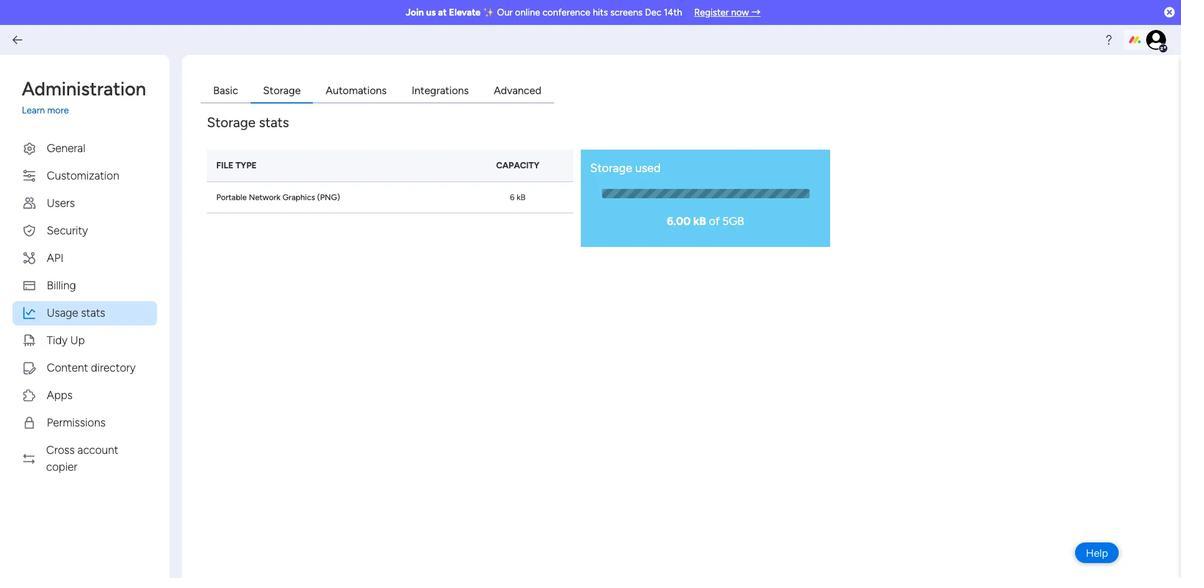 Task type: vqa. For each thing, say whether or not it's contained in the screenshot.
All
no



Task type: locate. For each thing, give the bounding box(es) containing it.
storage inside 'link'
[[263, 84, 301, 97]]

basic
[[213, 84, 238, 97]]

advanced link
[[482, 80, 554, 103]]

permissions button
[[12, 411, 157, 435]]

security button
[[12, 219, 157, 243]]

2 vertical spatial storage
[[591, 161, 633, 175]]

0 vertical spatial kb
[[517, 192, 526, 202]]

copier
[[46, 460, 77, 474]]

file
[[216, 160, 234, 171]]

storage left used
[[591, 161, 633, 175]]

kb right 6
[[517, 192, 526, 202]]

network
[[249, 192, 281, 202]]

of
[[709, 214, 720, 228]]

dec
[[645, 7, 662, 18]]

stats for storage stats
[[259, 114, 289, 131]]

content directory button
[[12, 356, 157, 380]]

0 horizontal spatial stats
[[81, 306, 105, 320]]

1 horizontal spatial stats
[[259, 114, 289, 131]]

0 horizontal spatial storage
[[207, 114, 256, 131]]

storage for storage stats
[[207, 114, 256, 131]]

kb
[[517, 192, 526, 202], [694, 214, 707, 228]]

basic link
[[201, 80, 251, 103]]

used
[[636, 161, 661, 175]]

advanced
[[494, 84, 542, 97]]

tidy
[[47, 333, 68, 347]]

us
[[426, 7, 436, 18]]

5gb
[[723, 214, 745, 228]]

(png)
[[317, 192, 340, 202]]

elevate
[[449, 7, 481, 18]]

1 vertical spatial stats
[[81, 306, 105, 320]]

usage
[[47, 306, 78, 320]]

our
[[497, 7, 513, 18]]

capacity
[[496, 160, 540, 171]]

stats down the billing button
[[81, 306, 105, 320]]

customization button
[[12, 164, 157, 188]]

1 horizontal spatial kb
[[694, 214, 707, 228]]

register now →
[[695, 7, 761, 18]]

register now → link
[[695, 7, 761, 18]]

now
[[732, 7, 749, 18]]

apps button
[[12, 383, 157, 408]]

hits
[[593, 7, 608, 18]]

at
[[438, 7, 447, 18]]

1 vertical spatial storage
[[207, 114, 256, 131]]

billing
[[47, 278, 76, 292]]

storage
[[263, 84, 301, 97], [207, 114, 256, 131], [591, 161, 633, 175]]

general
[[47, 141, 85, 155]]

stats
[[259, 114, 289, 131], [81, 306, 105, 320]]

stats inside button
[[81, 306, 105, 320]]

kb left the of
[[694, 214, 707, 228]]

api
[[47, 251, 64, 265]]

directory
[[91, 361, 136, 375]]

usage stats
[[47, 306, 105, 320]]

storage down basic link
[[207, 114, 256, 131]]

cross account copier button
[[12, 438, 157, 479]]

0 horizontal spatial kb
[[517, 192, 526, 202]]

storage up the storage stats
[[263, 84, 301, 97]]

storage for storage used
[[591, 161, 633, 175]]

stats for usage stats
[[81, 306, 105, 320]]

security
[[47, 224, 88, 237]]

cross
[[46, 443, 75, 457]]

1 horizontal spatial storage
[[263, 84, 301, 97]]

administration learn more
[[22, 78, 146, 116]]

automations link
[[313, 80, 399, 103]]

1 vertical spatial kb
[[694, 214, 707, 228]]

customization
[[47, 169, 119, 182]]

2 horizontal spatial storage
[[591, 161, 633, 175]]

stats down "storage" 'link'
[[259, 114, 289, 131]]

0 vertical spatial storage
[[263, 84, 301, 97]]

0 vertical spatial stats
[[259, 114, 289, 131]]



Task type: describe. For each thing, give the bounding box(es) containing it.
tidy up
[[47, 333, 85, 347]]

help
[[1087, 547, 1109, 559]]

cross account copier
[[46, 443, 118, 474]]

portable
[[216, 192, 247, 202]]

jacob simon image
[[1147, 30, 1167, 50]]

content
[[47, 361, 88, 375]]

help image
[[1103, 34, 1116, 46]]

6.00 kb of 5gb
[[667, 214, 745, 228]]

tidy up button
[[12, 328, 157, 353]]

portable network graphics (png)
[[216, 192, 340, 202]]

conference
[[543, 7, 591, 18]]

up
[[70, 333, 85, 347]]

permissions
[[47, 416, 106, 429]]

back to workspace image
[[11, 34, 24, 46]]

learn more link
[[22, 104, 157, 118]]

type
[[236, 160, 257, 171]]

✨
[[483, 7, 495, 18]]

integrations
[[412, 84, 469, 97]]

→
[[752, 7, 761, 18]]

6
[[510, 192, 515, 202]]

storage for storage
[[263, 84, 301, 97]]

screens
[[611, 7, 643, 18]]

storage link
[[251, 80, 313, 103]]

join us at elevate ✨ our online conference hits screens dec 14th
[[406, 7, 683, 18]]

6 kb
[[510, 192, 526, 202]]

automations
[[326, 84, 387, 97]]

billing button
[[12, 273, 157, 298]]

administration
[[22, 78, 146, 100]]

content directory
[[47, 361, 136, 375]]

apps
[[47, 388, 73, 402]]

general button
[[12, 136, 157, 161]]

join
[[406, 7, 424, 18]]

kb for 6
[[517, 192, 526, 202]]

integrations link
[[399, 80, 482, 103]]

file type
[[216, 160, 257, 171]]

graphics
[[283, 192, 315, 202]]

users button
[[12, 191, 157, 215]]

account
[[78, 443, 118, 457]]

14th
[[664, 7, 683, 18]]

storage used
[[591, 161, 661, 175]]

6.00
[[667, 214, 691, 228]]

usage stats button
[[12, 301, 157, 325]]

register
[[695, 7, 729, 18]]

users
[[47, 196, 75, 210]]

kb for 6.00
[[694, 214, 707, 228]]

online
[[515, 7, 541, 18]]

learn
[[22, 105, 45, 116]]

more
[[47, 105, 69, 116]]

help button
[[1076, 543, 1119, 563]]

api button
[[12, 246, 157, 270]]

storage stats
[[207, 114, 289, 131]]



